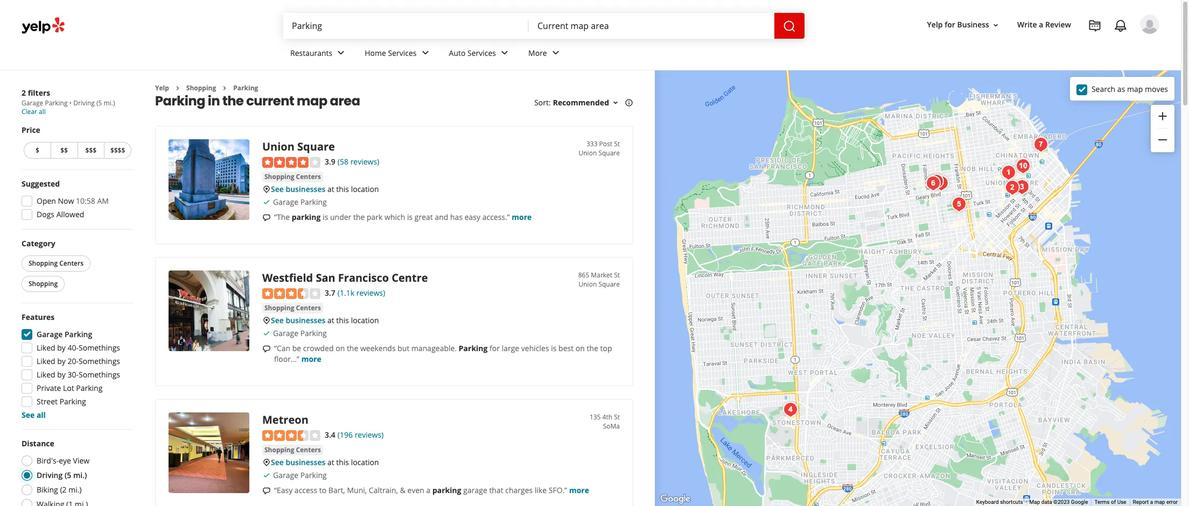 Task type: vqa. For each thing, say whether or not it's contained in the screenshot.
'search' 'ICON'
yes



Task type: describe. For each thing, give the bounding box(es) containing it.
location for square
[[351, 184, 379, 195]]

this for square
[[336, 184, 349, 195]]

yelp for yelp for business
[[927, 20, 943, 30]]

group containing suggested
[[18, 179, 134, 224]]

keyboard shortcuts button
[[977, 499, 1023, 507]]

16 checkmark v2 image
[[262, 198, 271, 207]]

(1.1k reviews) link
[[338, 287, 385, 299]]

16 chevron right v2 image for shopping
[[173, 84, 182, 93]]

auto
[[449, 48, 466, 58]]

private
[[37, 384, 61, 394]]

garage inside 2 filters garage parking • driving (5 mi.) clear all
[[22, 99, 43, 108]]

suggested
[[22, 179, 60, 189]]

area
[[330, 92, 360, 110]]

1 vertical spatial westfield san francisco centre image
[[169, 271, 249, 352]]

st for san
[[614, 271, 620, 280]]

shopping for shopping centers button related to metreon
[[265, 446, 294, 455]]

sort:
[[534, 98, 551, 108]]

parking down private lot parking
[[60, 397, 86, 407]]

16 chevron down v2 image for recommended
[[611, 99, 620, 107]]

shopping centers inside category group
[[29, 259, 84, 268]]

square for union square
[[599, 149, 620, 158]]

see all
[[22, 410, 46, 421]]

mi.) inside 2 filters garage parking • driving (5 mi.) clear all
[[104, 99, 115, 108]]

of
[[1111, 500, 1116, 506]]

shopping centers for metreon
[[265, 446, 321, 455]]

write
[[1018, 20, 1037, 30]]

"easy
[[274, 486, 293, 496]]

3.9
[[325, 157, 336, 167]]

garage parking for westfield san francisco centre
[[273, 329, 327, 339]]

under
[[330, 212, 351, 223]]

(5 inside 2 filters garage parking • driving (5 mi.) clear all
[[96, 99, 102, 108]]

parking right in
[[233, 83, 258, 93]]

2 filters garage parking • driving (5 mi.) clear all
[[22, 88, 115, 116]]

keyboard
[[977, 500, 999, 506]]

centers for union square
[[296, 172, 321, 182]]

biking
[[37, 485, 58, 496]]

20-
[[68, 357, 79, 367]]

the left weekends
[[347, 344, 358, 354]]

manageable.
[[412, 344, 457, 354]]

services for auto services
[[468, 48, 496, 58]]

driving (5 mi.)
[[37, 471, 87, 481]]

135 4th st soma
[[590, 413, 620, 432]]

16 speech v2 image for westfield san francisco centre
[[262, 345, 271, 354]]

union square image
[[998, 162, 1020, 184]]

parking down 3.9 on the left top
[[300, 197, 327, 207]]

16 speech v2 image for metreon
[[262, 487, 271, 496]]

2 vertical spatial more
[[569, 486, 589, 496]]

driving inside 2 filters garage parking • driving (5 mi.) clear all
[[73, 99, 95, 108]]

bart,
[[329, 486, 345, 496]]

stonestown galleria image
[[780, 400, 801, 421]]

businesses for square
[[286, 184, 326, 195]]

16 chevron right v2 image for parking
[[220, 84, 229, 93]]

garage parking up '40-'
[[37, 330, 92, 340]]

1 vertical spatial parking
[[433, 486, 461, 496]]

1 horizontal spatial metreon image
[[1011, 177, 1033, 198]]

shopping right yelp link
[[186, 83, 216, 93]]

westfield
[[262, 271, 313, 286]]

see businesses at this location for san
[[271, 316, 379, 326]]

st inside 135 4th st soma
[[614, 413, 620, 422]]

10:58
[[76, 196, 95, 206]]

(58 reviews) link
[[338, 156, 379, 168]]

even
[[408, 486, 424, 496]]

union for westfield san francisco centre
[[579, 280, 597, 290]]

report
[[1133, 500, 1149, 506]]

google
[[1071, 500, 1088, 506]]

union for union square
[[579, 149, 597, 158]]

parking link
[[233, 83, 258, 93]]

16 checkmark v2 image for westfield san francisco centre
[[262, 330, 271, 338]]

3 businesses from the top
[[286, 458, 326, 468]]

865
[[578, 271, 589, 280]]

projects image
[[1089, 19, 1102, 32]]

dogs
[[37, 210, 54, 220]]

(5 inside option group
[[65, 471, 71, 481]]

map data ©2023 google
[[1030, 500, 1088, 506]]

16 checkmark v2 image for metreon
[[262, 472, 271, 480]]

somethings for 40-
[[79, 343, 120, 353]]

map region
[[520, 43, 1189, 507]]

"easy access to bart, muni, caltrain, & even a parking garage that charges like sfo." more
[[274, 486, 589, 496]]

3.9 link
[[325, 156, 336, 168]]

price group
[[22, 125, 134, 161]]

more link for square
[[512, 212, 532, 223]]

lot
[[63, 384, 74, 394]]

parking up 'access' at the left of the page
[[300, 471, 327, 481]]

which
[[385, 212, 405, 223]]

(196 reviews)
[[338, 431, 384, 441]]

notifications image
[[1115, 19, 1128, 32]]

shopping centers button for westfield san francisco centre
[[262, 303, 323, 314]]

by for 30-
[[57, 370, 66, 380]]

3.4
[[325, 431, 336, 441]]

businesses for san
[[286, 316, 326, 326]]

(58
[[338, 157, 349, 167]]

terms of use link
[[1095, 500, 1127, 506]]

market
[[591, 271, 613, 280]]

shopping centers for westfield san francisco centre
[[265, 304, 321, 313]]

kintetsu mall image
[[931, 173, 952, 194]]

liked by 20-somethings
[[37, 357, 120, 367]]

access
[[295, 486, 317, 496]]

3.4 star rating image
[[262, 431, 321, 442]]

shopping for shopping centers button over 'shopping' button
[[29, 259, 58, 268]]

"the
[[274, 212, 290, 223]]

zoom out image
[[1157, 134, 1170, 147]]

report a map error
[[1133, 500, 1178, 506]]

muni,
[[347, 486, 367, 496]]

Near text field
[[538, 20, 766, 32]]

none field find
[[292, 20, 520, 32]]

street
[[37, 397, 58, 407]]

garage down features at left bottom
[[37, 330, 63, 340]]

driving inside option group
[[37, 471, 63, 481]]

union square
[[262, 140, 335, 154]]

0 vertical spatial parking
[[292, 212, 321, 223]]

2 horizontal spatial more link
[[569, 486, 589, 496]]

see up distance
[[22, 410, 35, 421]]

parking down liked by 30-somethings
[[76, 384, 103, 394]]

access."
[[483, 212, 510, 223]]

3.9 star rating image
[[262, 157, 321, 168]]

shopping centers button up 'shopping' button
[[22, 256, 91, 272]]

that
[[489, 486, 504, 496]]

1 horizontal spatial westfield san francisco centre image
[[1002, 177, 1023, 199]]

the inside for large vehicles is best on the top floor..."
[[587, 344, 598, 354]]

see for westfield san francisco centre
[[271, 316, 284, 326]]

restaurants link
[[282, 39, 356, 70]]

&
[[400, 486, 406, 496]]

•
[[69, 99, 72, 108]]

see businesses link for westfield
[[271, 316, 326, 326]]

shopping centers link for westfield
[[262, 303, 323, 314]]

liked for liked by 20-somethings
[[37, 357, 55, 367]]

shopping link
[[186, 83, 216, 93]]

best
[[559, 344, 574, 354]]

error
[[1167, 500, 1178, 506]]

on inside for large vehicles is best on the top floor..."
[[576, 344, 585, 354]]

clear
[[22, 107, 37, 116]]

map for search
[[1127, 84, 1143, 94]]

option group containing distance
[[18, 439, 134, 507]]

terms
[[1095, 500, 1110, 506]]

1 vertical spatial metreon image
[[169, 413, 249, 494]]

business categories element
[[282, 39, 1160, 70]]

16 chevron down v2 image for yelp for business
[[992, 21, 1000, 29]]

has
[[450, 212, 463, 223]]

more link
[[520, 39, 571, 70]]

24 chevron down v2 image for auto services
[[498, 47, 511, 59]]

yelp for business
[[927, 20, 990, 30]]

garage for metreon
[[273, 471, 298, 481]]

somethings for 20-
[[79, 357, 120, 367]]

st for square
[[614, 140, 620, 149]]

now
[[58, 196, 74, 206]]

parking inside 2 filters garage parking • driving (5 mi.) clear all
[[45, 99, 68, 108]]

auto services link
[[440, 39, 520, 70]]

large
[[502, 344, 519, 354]]

write a review
[[1018, 20, 1071, 30]]

the left park
[[353, 212, 365, 223]]

embarcadero center image
[[1030, 134, 1052, 156]]

auto services
[[449, 48, 496, 58]]

westfield san francisco centre
[[262, 271, 428, 286]]

square up the 3.9 link
[[297, 140, 335, 154]]

crowded
[[303, 344, 334, 354]]

search
[[1092, 84, 1116, 94]]

shopping centers button for union square
[[262, 172, 323, 183]]

current
[[246, 92, 294, 110]]



Task type: locate. For each thing, give the bounding box(es) containing it.
1 vertical spatial businesses
[[286, 316, 326, 326]]

zoom in image
[[1157, 110, 1170, 123]]

parking
[[292, 212, 321, 223], [433, 486, 461, 496]]

open now 10:58 am
[[37, 196, 109, 206]]

2 vertical spatial this
[[336, 458, 349, 468]]

16 chevron down v2 image inside yelp for business button
[[992, 21, 1000, 29]]

2 by from the top
[[57, 357, 66, 367]]

union
[[262, 140, 295, 154], [579, 149, 597, 158], [579, 280, 597, 290]]

opera plaza image
[[948, 194, 970, 215]]

1 vertical spatial see businesses at this location
[[271, 316, 379, 326]]

0 vertical spatial driving
[[73, 99, 95, 108]]

2 vertical spatial group
[[18, 312, 134, 421]]

shopping
[[186, 83, 216, 93], [265, 172, 294, 182], [29, 259, 58, 268], [29, 280, 58, 289], [265, 304, 294, 313], [265, 446, 294, 455]]

shopping down 3.7 star rating "image" on the left of the page
[[265, 304, 294, 313]]

shopping centers link down 3.9 star rating image at left top
[[262, 172, 323, 183]]

all down street
[[37, 410, 46, 421]]

for left large
[[490, 344, 500, 354]]

the left top
[[587, 344, 598, 354]]

1 vertical spatial see businesses link
[[271, 316, 326, 326]]

24 chevron down v2 image for restaurants
[[335, 47, 348, 59]]

1 vertical spatial driving
[[37, 471, 63, 481]]

see businesses at this location
[[271, 184, 379, 195], [271, 316, 379, 326], [271, 458, 379, 468]]

3 by from the top
[[57, 370, 66, 380]]

2 vertical spatial a
[[1151, 500, 1153, 506]]

2 horizontal spatial more
[[569, 486, 589, 496]]

somethings up "liked by 20-somethings"
[[79, 343, 120, 353]]

©2023
[[1054, 500, 1070, 506]]

2 16 marker v2 image from the top
[[262, 317, 271, 325]]

parking up crowded on the bottom of the page
[[300, 329, 327, 339]]

16 marker v2 image down 3.7 star rating "image" on the left of the page
[[262, 317, 271, 325]]

shopping for shopping centers button corresponding to westfield san francisco centre
[[265, 304, 294, 313]]

2 vertical spatial businesses
[[286, 458, 326, 468]]

1 horizontal spatial map
[[1127, 84, 1143, 94]]

1 16 marker v2 image from the top
[[262, 185, 271, 194]]

2 horizontal spatial map
[[1155, 500, 1165, 506]]

is left under
[[323, 212, 328, 223]]

2 vertical spatial shopping centers link
[[262, 445, 323, 456]]

16 chevron right v2 image right yelp link
[[173, 84, 182, 93]]

24 chevron down v2 image for home services
[[419, 47, 432, 59]]

2 vertical spatial see businesses at this location
[[271, 458, 379, 468]]

yelp for yelp link
[[155, 83, 169, 93]]

st inside 333 post st union square
[[614, 140, 620, 149]]

0 horizontal spatial 24 chevron down v2 image
[[498, 47, 511, 59]]

2 16 checkmark v2 image from the top
[[262, 472, 271, 480]]

0 horizontal spatial metreon image
[[169, 413, 249, 494]]

see businesses link down 3.4 star rating "image"
[[271, 458, 326, 468]]

0 horizontal spatial 16 chevron down v2 image
[[611, 99, 620, 107]]

this down the (196
[[336, 458, 349, 468]]

1 16 checkmark v2 image from the top
[[262, 330, 271, 338]]

map left error
[[1155, 500, 1165, 506]]

st right 4th
[[614, 413, 620, 422]]

group containing features
[[18, 312, 134, 421]]

0 vertical spatial st
[[614, 140, 620, 149]]

for inside button
[[945, 20, 956, 30]]

allowed
[[56, 210, 84, 220]]

(5 down 'eye'
[[65, 471, 71, 481]]

map left 'area'
[[297, 92, 327, 110]]

street parking
[[37, 397, 86, 407]]

0 horizontal spatial for
[[490, 344, 500, 354]]

2 vertical spatial by
[[57, 370, 66, 380]]

search as map moves
[[1092, 84, 1168, 94]]

garage
[[463, 486, 487, 496]]

3 see businesses link from the top
[[271, 458, 326, 468]]

24 chevron down v2 image for more
[[549, 47, 562, 59]]

is
[[323, 212, 328, 223], [407, 212, 413, 223], [551, 344, 557, 354]]

135
[[590, 413, 601, 422]]

crocker galleria image
[[1013, 156, 1034, 177]]

see for metreon
[[271, 458, 284, 468]]

1 horizontal spatial (5
[[96, 99, 102, 108]]

16 checkmark v2 image
[[262, 330, 271, 338], [262, 472, 271, 480]]

2 see businesses at this location from the top
[[271, 316, 379, 326]]

st right market
[[614, 271, 620, 280]]

2 st from the top
[[614, 271, 620, 280]]

2 24 chevron down v2 image from the left
[[419, 47, 432, 59]]

1 vertical spatial all
[[37, 410, 46, 421]]

user actions element
[[919, 13, 1175, 80]]

somethings down liked by 40-somethings
[[79, 357, 120, 367]]

by left 30-
[[57, 370, 66, 380]]

1 vertical spatial this
[[336, 316, 349, 326]]

$$ button
[[51, 142, 77, 159]]

2 location from the top
[[351, 316, 379, 326]]

liked for liked by 30-somethings
[[37, 370, 55, 380]]

nolan p. image
[[1140, 15, 1160, 34]]

2 somethings from the top
[[79, 357, 120, 367]]

1 somethings from the top
[[79, 343, 120, 353]]

3.7 link
[[325, 287, 336, 299]]

terms of use
[[1095, 500, 1127, 506]]

2 on from the left
[[576, 344, 585, 354]]

1 vertical spatial by
[[57, 357, 66, 367]]

but
[[398, 344, 410, 354]]

1 by from the top
[[57, 343, 66, 353]]

24 chevron down v2 image right more
[[549, 47, 562, 59]]

24 chevron down v2 image inside restaurants 'link'
[[335, 47, 348, 59]]

0 vertical spatial 16 marker v2 image
[[262, 185, 271, 194]]

westfield san francisco centre link
[[262, 271, 428, 286]]

1 vertical spatial location
[[351, 316, 379, 326]]

am
[[97, 196, 109, 206]]

0 horizontal spatial yelp
[[155, 83, 169, 93]]

2 vertical spatial see businesses link
[[271, 458, 326, 468]]

0 vertical spatial see businesses at this location
[[271, 184, 379, 195]]

1 vertical spatial group
[[18, 179, 134, 224]]

1 vertical spatial (5
[[65, 471, 71, 481]]

see businesses at this location down 3.7
[[271, 316, 379, 326]]

$$
[[60, 146, 68, 155]]

1 vertical spatial a
[[426, 486, 431, 496]]

st inside 865 market st union square
[[614, 271, 620, 280]]

0 vertical spatial 16 chevron down v2 image
[[992, 21, 1000, 29]]

reviews) right the (196
[[355, 431, 384, 441]]

is left the "best"
[[551, 344, 557, 354]]

2 vertical spatial location
[[351, 458, 379, 468]]

$$$$ button
[[104, 142, 131, 159]]

google image
[[658, 493, 693, 507]]

0 horizontal spatial driving
[[37, 471, 63, 481]]

3 somethings from the top
[[79, 370, 120, 380]]

mi.) right '•'
[[104, 99, 115, 108]]

0 vertical spatial at
[[327, 184, 334, 195]]

3.4 link
[[325, 429, 336, 441]]

more link for san
[[301, 355, 321, 365]]

somethings for 30-
[[79, 370, 120, 380]]

services inside auto services link
[[468, 48, 496, 58]]

category
[[22, 239, 55, 249]]

(58 reviews)
[[338, 157, 379, 167]]

square for westfield san francisco centre
[[599, 280, 620, 290]]

0 horizontal spatial parking
[[292, 212, 321, 223]]

16 marker v2 image
[[262, 459, 271, 467]]

all
[[39, 107, 46, 116], [37, 410, 46, 421]]

Find text field
[[292, 20, 520, 32]]

2 services from the left
[[468, 48, 496, 58]]

3 shopping centers link from the top
[[262, 445, 323, 456]]

0 vertical spatial by
[[57, 343, 66, 353]]

1 businesses from the top
[[286, 184, 326, 195]]

centers for westfield san francisco centre
[[296, 304, 321, 313]]

0 vertical spatial mi.)
[[104, 99, 115, 108]]

centers down 3.4 star rating "image"
[[296, 446, 321, 455]]

0 horizontal spatial westfield san francisco centre image
[[169, 271, 249, 352]]

1 horizontal spatial 16 chevron right v2 image
[[220, 84, 229, 93]]

"can
[[274, 344, 290, 354]]

write a review link
[[1013, 15, 1076, 35]]

$ button
[[24, 142, 51, 159]]

$$$$
[[110, 146, 125, 155]]

0 horizontal spatial more
[[301, 355, 321, 365]]

2 see businesses link from the top
[[271, 316, 326, 326]]

0 vertical spatial more link
[[512, 212, 532, 223]]

shortcuts
[[1000, 500, 1023, 506]]

16 chevron right v2 image right in
[[220, 84, 229, 93]]

see
[[271, 184, 284, 195], [271, 316, 284, 326], [22, 410, 35, 421], [271, 458, 284, 468]]

0 vertical spatial all
[[39, 107, 46, 116]]

1 horizontal spatial yelp
[[927, 20, 943, 30]]

garage parking for metreon
[[273, 471, 327, 481]]

at for san
[[327, 316, 334, 326]]

2 vertical spatial reviews)
[[355, 431, 384, 441]]

liked
[[37, 343, 55, 353], [37, 357, 55, 367], [37, 370, 55, 380]]

home services
[[365, 48, 417, 58]]

1 none field from the left
[[292, 20, 520, 32]]

mi.) for driving (5 mi.)
[[73, 471, 87, 481]]

businesses up be
[[286, 316, 326, 326]]

16 chevron right v2 image
[[173, 84, 182, 93], [220, 84, 229, 93]]

and
[[435, 212, 448, 223]]

0 horizontal spatial more link
[[301, 355, 321, 365]]

garage parking up 'access' at the left of the page
[[273, 471, 327, 481]]

0 horizontal spatial is
[[323, 212, 328, 223]]

review
[[1046, 20, 1071, 30]]

union square link
[[262, 140, 335, 154]]

none field near
[[538, 20, 766, 32]]

1 vertical spatial more link
[[301, 355, 321, 365]]

3 this from the top
[[336, 458, 349, 468]]

1 horizontal spatial services
[[468, 48, 496, 58]]

a
[[1039, 20, 1044, 30], [426, 486, 431, 496], [1151, 500, 1153, 506]]

1 see businesses at this location from the top
[[271, 184, 379, 195]]

mi.) for biking (2 mi.)
[[69, 485, 82, 496]]

"the parking is under the park which is great and has easy access." more
[[274, 212, 532, 223]]

businesses up 'access' at the left of the page
[[286, 458, 326, 468]]

shopping centers down 3.7 star rating "image" on the left of the page
[[265, 304, 321, 313]]

is inside for large vehicles is best on the top floor..."
[[551, 344, 557, 354]]

1 24 chevron down v2 image from the left
[[335, 47, 348, 59]]

1 horizontal spatial none field
[[538, 20, 766, 32]]

0 horizontal spatial map
[[297, 92, 327, 110]]

1 horizontal spatial a
[[1039, 20, 1044, 30]]

see businesses at this location for square
[[271, 184, 379, 195]]

24 chevron down v2 image inside auto services link
[[498, 47, 511, 59]]

see up 16 checkmark v2 image
[[271, 184, 284, 195]]

333 post st union square
[[579, 140, 620, 158]]

soma
[[603, 422, 620, 432]]

more right sfo." at the left bottom of the page
[[569, 486, 589, 496]]

yelp left shopping link
[[155, 83, 169, 93]]

shopping centers button down 3.4 star rating "image"
[[262, 445, 323, 456]]

1 see businesses link from the top
[[271, 184, 326, 195]]

1 vertical spatial 16 speech v2 image
[[262, 487, 271, 496]]

0 horizontal spatial on
[[336, 344, 345, 354]]

shopping centers up 'shopping' button
[[29, 259, 84, 268]]

square inside 333 post st union square
[[599, 149, 620, 158]]

reviews) down francisco
[[356, 288, 385, 299]]

16 speech v2 image
[[262, 345, 271, 354], [262, 487, 271, 496]]

shopping centers for union square
[[265, 172, 321, 182]]

this
[[336, 184, 349, 195], [336, 316, 349, 326], [336, 458, 349, 468]]

map right as
[[1127, 84, 1143, 94]]

1 horizontal spatial 16 chevron down v2 image
[[992, 21, 1000, 29]]

16 speech v2 image left "can
[[262, 345, 271, 354]]

services inside home services link
[[388, 48, 417, 58]]

2 vertical spatial at
[[327, 458, 334, 468]]

0 vertical spatial group
[[1151, 105, 1175, 152]]

by for 40-
[[57, 343, 66, 353]]

see up "easy
[[271, 458, 284, 468]]

new people image
[[926, 171, 947, 193]]

location down (58 reviews)
[[351, 184, 379, 195]]

square inside 865 market st union square
[[599, 280, 620, 290]]

1 horizontal spatial more
[[512, 212, 532, 223]]

2 liked from the top
[[37, 357, 55, 367]]

vehicles
[[521, 344, 549, 354]]

garage up "can
[[273, 329, 298, 339]]

16 marker v2 image for union
[[262, 185, 271, 194]]

1 liked from the top
[[37, 343, 55, 353]]

centers
[[296, 172, 321, 182], [59, 259, 84, 268], [296, 304, 321, 313], [296, 446, 321, 455]]

services for home services
[[388, 48, 417, 58]]

home services link
[[356, 39, 440, 70]]

1 horizontal spatial 24 chevron down v2 image
[[549, 47, 562, 59]]

2 businesses from the top
[[286, 316, 326, 326]]

garage parking up "the in the top left of the page
[[273, 197, 327, 207]]

2 vertical spatial st
[[614, 413, 620, 422]]

shopping centers button for metreon
[[262, 445, 323, 456]]

group
[[1151, 105, 1175, 152], [18, 179, 134, 224], [18, 312, 134, 421]]

2 16 speech v2 image from the top
[[262, 487, 271, 496]]

see businesses at this location down 3.4
[[271, 458, 379, 468]]

0 vertical spatial this
[[336, 184, 349, 195]]

None field
[[292, 20, 520, 32], [538, 20, 766, 32]]

francisco
[[338, 271, 389, 286]]

0 vertical spatial westfield san francisco centre image
[[1002, 177, 1023, 199]]

30-
[[68, 370, 79, 380]]

1 vertical spatial mi.)
[[73, 471, 87, 481]]

1 horizontal spatial 24 chevron down v2 image
[[419, 47, 432, 59]]

the right in
[[222, 92, 244, 110]]

centers for metreon
[[296, 446, 321, 455]]

3 see businesses at this location from the top
[[271, 458, 379, 468]]

somethings down "liked by 20-somethings"
[[79, 370, 120, 380]]

reviews) for san
[[356, 288, 385, 299]]

on
[[336, 344, 345, 354], [576, 344, 585, 354]]

shopping for union square's shopping centers button
[[265, 172, 294, 182]]

parking up liked by 40-somethings
[[65, 330, 92, 340]]

2 this from the top
[[336, 316, 349, 326]]

shopping inside button
[[29, 280, 58, 289]]

centers inside category group
[[59, 259, 84, 268]]

0 vertical spatial businesses
[[286, 184, 326, 195]]

1 vertical spatial shopping centers link
[[262, 303, 323, 314]]

1 16 speech v2 image from the top
[[262, 345, 271, 354]]

san
[[316, 271, 335, 286]]

st
[[614, 140, 620, 149], [614, 271, 620, 280], [614, 413, 620, 422]]

square right 333
[[599, 149, 620, 158]]

driving down bird's-
[[37, 471, 63, 481]]

24 chevron down v2 image inside more link
[[549, 47, 562, 59]]

more link down crowded on the bottom of the page
[[301, 355, 321, 365]]

(1.1k reviews)
[[338, 288, 385, 299]]

16 speech v2 image
[[262, 214, 271, 222]]

at for square
[[327, 184, 334, 195]]

see businesses link down 3.7 star rating "image" on the left of the page
[[271, 316, 326, 326]]

yelp inside button
[[927, 20, 943, 30]]

be
[[292, 344, 301, 354]]

yelp link
[[155, 83, 169, 93]]

option group
[[18, 439, 134, 507]]

1 vertical spatial st
[[614, 271, 620, 280]]

shopping centers link
[[262, 172, 323, 183], [262, 303, 323, 314], [262, 445, 323, 456]]

(1.1k
[[338, 288, 355, 299]]

services right auto
[[468, 48, 496, 58]]

garage for westfield san francisco centre
[[273, 329, 298, 339]]

1 horizontal spatial for
[[945, 20, 956, 30]]

16 chevron down v2 image
[[992, 21, 1000, 29], [611, 99, 620, 107]]

park
[[367, 212, 383, 223]]

sfo."
[[549, 486, 567, 496]]

2
[[22, 88, 26, 98]]

this for san
[[336, 316, 349, 326]]

see all button
[[22, 410, 46, 421]]

metreon image
[[1011, 177, 1033, 198], [169, 413, 249, 494]]

16 chevron down v2 image inside the recommended popup button
[[611, 99, 620, 107]]

restaurants
[[290, 48, 333, 58]]

shopping down 3.9 star rating image at left top
[[265, 172, 294, 182]]

keyboard shortcuts
[[977, 500, 1023, 506]]

search image
[[783, 20, 796, 33]]

2 horizontal spatial is
[[551, 344, 557, 354]]

16 marker v2 image up 16 checkmark v2 image
[[262, 185, 271, 194]]

1 vertical spatial 16 marker v2 image
[[262, 317, 271, 325]]

a for report
[[1151, 500, 1153, 506]]

at down 3.4
[[327, 458, 334, 468]]

shopping up 16 marker v2 image
[[265, 446, 294, 455]]

1 horizontal spatial driving
[[73, 99, 95, 108]]

1 vertical spatial for
[[490, 344, 500, 354]]

1 location from the top
[[351, 184, 379, 195]]

24 chevron down v2 image right the auto services at the top of page
[[498, 47, 511, 59]]

1 vertical spatial 16 checkmark v2 image
[[262, 472, 271, 480]]

3 st from the top
[[614, 413, 620, 422]]

24 chevron down v2 image
[[335, 47, 348, 59], [419, 47, 432, 59]]

1 at from the top
[[327, 184, 334, 195]]

a right the report
[[1151, 500, 1153, 506]]

garage for union square
[[273, 197, 298, 207]]

shopping centers down 3.9 star rating image at left top
[[265, 172, 321, 182]]

16 checkmark v2 image down 3.7 star rating "image" on the left of the page
[[262, 330, 271, 338]]

see businesses link down 3.9 star rating image at left top
[[271, 184, 326, 195]]

japan center image
[[923, 173, 944, 194]]

1 16 chevron right v2 image from the left
[[173, 84, 182, 93]]

shopping centers down 3.4 star rating "image"
[[265, 446, 321, 455]]

parking left large
[[459, 344, 488, 354]]

more link right sfo." at the left bottom of the page
[[569, 486, 589, 496]]

dogs allowed
[[37, 210, 84, 220]]

location for san
[[351, 316, 379, 326]]

businesses
[[286, 184, 326, 195], [286, 316, 326, 326], [286, 458, 326, 468]]

2 vertical spatial somethings
[[79, 370, 120, 380]]

shopping centers link for union
[[262, 172, 323, 183]]

eye
[[59, 456, 71, 467]]

2 shopping centers link from the top
[[262, 303, 323, 314]]

union square image
[[169, 140, 249, 221]]

24 chevron down v2 image inside home services link
[[419, 47, 432, 59]]

2 vertical spatial mi.)
[[69, 485, 82, 496]]

at
[[327, 184, 334, 195], [327, 316, 334, 326], [327, 458, 334, 468]]

open
[[37, 196, 56, 206]]

centers down 3.9 star rating image at left top
[[296, 172, 321, 182]]

0 vertical spatial shopping centers link
[[262, 172, 323, 183]]

liked by 40-somethings
[[37, 343, 120, 353]]

16 checkmark v2 image down 16 marker v2 image
[[262, 472, 271, 480]]

0 horizontal spatial a
[[426, 486, 431, 496]]

more down crowded on the bottom of the page
[[301, 355, 321, 365]]

3 liked from the top
[[37, 370, 55, 380]]

top
[[600, 344, 612, 354]]

865 market st union square
[[578, 271, 620, 290]]

3 location from the top
[[351, 458, 379, 468]]

3.7
[[325, 288, 336, 299]]

1 vertical spatial reviews)
[[356, 288, 385, 299]]

1 this from the top
[[336, 184, 349, 195]]

16 chevron down v2 image right business
[[992, 21, 1000, 29]]

1 on from the left
[[336, 344, 345, 354]]

0 vertical spatial see businesses link
[[271, 184, 326, 195]]

garage up "easy
[[273, 471, 298, 481]]

centers up 'shopping' button
[[59, 259, 84, 268]]

this down (1.1k
[[336, 316, 349, 326]]

garage up "the in the top left of the page
[[273, 197, 298, 207]]

parking left '•'
[[45, 99, 68, 108]]

parking left garage
[[433, 486, 461, 496]]

0 vertical spatial location
[[351, 184, 379, 195]]

2 at from the top
[[327, 316, 334, 326]]

1 shopping centers link from the top
[[262, 172, 323, 183]]

0 vertical spatial more
[[512, 212, 532, 223]]

0 vertical spatial yelp
[[927, 20, 943, 30]]

shopping centers link down 3.7 star rating "image" on the left of the page
[[262, 303, 323, 314]]

garage parking up be
[[273, 329, 327, 339]]

map for report
[[1155, 500, 1165, 506]]

reviews) for square
[[350, 157, 379, 167]]

see businesses link for union
[[271, 184, 326, 195]]

1 horizontal spatial is
[[407, 212, 413, 223]]

1 services from the left
[[388, 48, 417, 58]]

parking left in
[[155, 92, 205, 110]]

2 horizontal spatial a
[[1151, 500, 1153, 506]]

garage parking for union square
[[273, 197, 327, 207]]

1 st from the top
[[614, 140, 620, 149]]

1 24 chevron down v2 image from the left
[[498, 47, 511, 59]]

16 marker v2 image for westfield
[[262, 317, 271, 325]]

1 horizontal spatial on
[[576, 344, 585, 354]]

3 at from the top
[[327, 458, 334, 468]]

on right the "best"
[[576, 344, 585, 354]]

16 info v2 image
[[625, 99, 634, 107]]

shopping centers button down 3.9 star rating image at left top
[[262, 172, 323, 183]]

use
[[1118, 500, 1127, 506]]

location down (196 reviews)
[[351, 458, 379, 468]]

1 vertical spatial at
[[327, 316, 334, 326]]

at down 3.7
[[327, 316, 334, 326]]

see businesses at this location down 3.9 on the left top
[[271, 184, 379, 195]]

24 chevron down v2 image
[[498, 47, 511, 59], [549, 47, 562, 59]]

see businesses link
[[271, 184, 326, 195], [271, 316, 326, 326], [271, 458, 326, 468]]

location down (1.1k reviews)
[[351, 316, 379, 326]]

a right even
[[426, 486, 431, 496]]

all inside 2 filters garage parking • driving (5 mi.) clear all
[[39, 107, 46, 116]]

for inside for large vehicles is best on the top floor..."
[[490, 344, 500, 354]]

(2
[[60, 485, 67, 496]]

map
[[1030, 500, 1040, 506]]

to
[[319, 486, 327, 496]]

shopping up features at left bottom
[[29, 280, 58, 289]]

location
[[351, 184, 379, 195], [351, 316, 379, 326], [351, 458, 379, 468]]

16 marker v2 image
[[262, 185, 271, 194], [262, 317, 271, 325]]

metreon
[[262, 413, 309, 428]]

more
[[528, 48, 547, 58]]

(5 right '•'
[[96, 99, 102, 108]]

3.7 star rating image
[[262, 289, 321, 300]]

None search field
[[283, 13, 807, 39]]

0 horizontal spatial 16 chevron right v2 image
[[173, 84, 182, 93]]

1 vertical spatial 16 chevron down v2 image
[[611, 99, 620, 107]]

by for 20-
[[57, 357, 66, 367]]

2 24 chevron down v2 image from the left
[[549, 47, 562, 59]]

more right access."
[[512, 212, 532, 223]]

recommended button
[[553, 98, 620, 108]]

2 vertical spatial liked
[[37, 370, 55, 380]]

category group
[[19, 239, 134, 295]]

see for union square
[[271, 184, 284, 195]]

for
[[945, 20, 956, 30], [490, 344, 500, 354]]

shopping centers link down 3.4 star rating "image"
[[262, 445, 323, 456]]

garage
[[22, 99, 43, 108], [273, 197, 298, 207], [273, 329, 298, 339], [37, 330, 63, 340], [273, 471, 298, 481]]

2 none field from the left
[[538, 20, 766, 32]]

union inside 865 market st union square
[[579, 280, 597, 290]]

1 vertical spatial somethings
[[79, 357, 120, 367]]

0 vertical spatial 16 speech v2 image
[[262, 345, 271, 354]]

westfield san francisco centre image
[[1002, 177, 1023, 199], [169, 271, 249, 352]]

this down (58
[[336, 184, 349, 195]]

a for write
[[1039, 20, 1044, 30]]

2 16 chevron right v2 image from the left
[[220, 84, 229, 93]]

centers down 3.7 star rating "image" on the left of the page
[[296, 304, 321, 313]]

1 vertical spatial more
[[301, 355, 321, 365]]

liked for liked by 40-somethings
[[37, 343, 55, 353]]

mi.) right (2
[[69, 485, 82, 496]]

services right home
[[388, 48, 417, 58]]

easy
[[465, 212, 481, 223]]

shopping down category
[[29, 259, 58, 268]]

union inside 333 post st union square
[[579, 149, 597, 158]]



